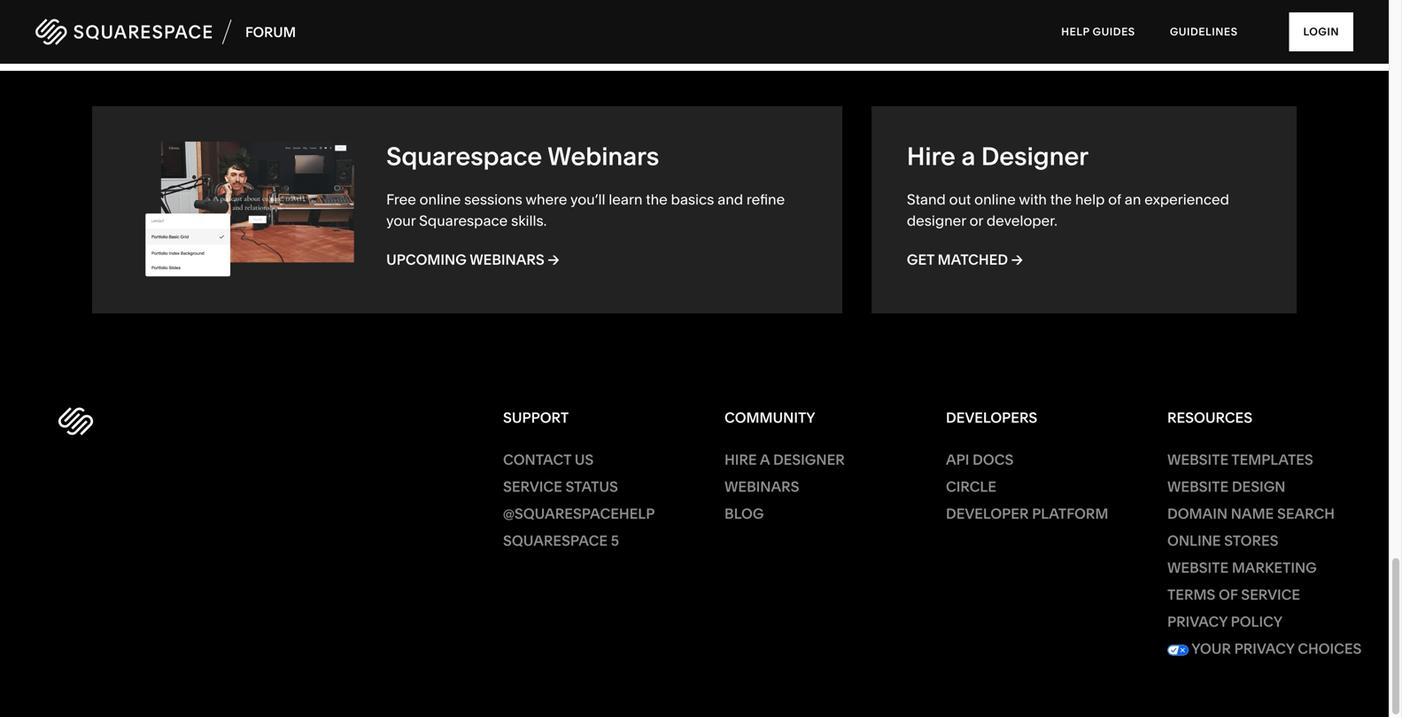 Task type: describe. For each thing, give the bounding box(es) containing it.
hire a designer link
[[725, 451, 845, 469]]

us
[[575, 451, 594, 469]]

upcoming webinars →
[[386, 251, 559, 269]]

website templates link
[[1167, 451, 1313, 469]]

circle link
[[946, 478, 996, 496]]

online stores link
[[1167, 533, 1279, 550]]

hire for hire a designer
[[725, 451, 757, 469]]

login link
[[1289, 12, 1353, 51]]

sessions
[[464, 191, 522, 208]]

your
[[386, 212, 416, 230]]

0 vertical spatial squarespace
[[386, 141, 542, 171]]

squarespace forum image
[[35, 16, 296, 47]]

domain
[[1167, 506, 1228, 523]]

marketing
[[1232, 560, 1317, 577]]

squarespace logo image
[[58, 408, 93, 436]]

contact us link
[[503, 451, 594, 469]]

developer
[[946, 506, 1029, 523]]

terms of service link
[[1167, 587, 1300, 604]]

get matched →
[[907, 251, 1023, 268]]

website for website templates
[[1167, 451, 1229, 469]]

developer platform link
[[946, 506, 1108, 523]]

upcoming
[[386, 251, 467, 269]]

online stores
[[1167, 533, 1279, 550]]

privacy policy
[[1167, 614, 1283, 631]]

hire for hire a designer
[[907, 141, 956, 171]]

domain name search
[[1167, 506, 1335, 523]]

@squarespacehelp link
[[503, 506, 655, 523]]

upcoming webinars → link
[[386, 251, 559, 269]]

docs
[[973, 451, 1014, 469]]

the inside the free online sessions where you'll learn the basics and refine your squarespace skills.
[[646, 191, 668, 208]]

status
[[566, 478, 618, 496]]

squarespace 5
[[503, 533, 619, 550]]

2 horizontal spatial webinars
[[725, 478, 799, 496]]

circle
[[946, 478, 996, 496]]

matched
[[938, 251, 1008, 268]]

website for website design
[[1167, 478, 1229, 496]]

api docs link
[[946, 451, 1014, 469]]

basics
[[671, 191, 714, 208]]

free online sessions where you'll learn the basics and refine your squarespace skills.
[[386, 191, 785, 230]]

experienced
[[1145, 191, 1229, 208]]

a
[[760, 451, 770, 469]]

an
[[1125, 191, 1141, 208]]

blog
[[725, 506, 764, 523]]

developer platform
[[946, 506, 1108, 523]]

and
[[718, 191, 743, 208]]

online
[[1167, 533, 1221, 550]]

website design
[[1167, 478, 1286, 496]]

support
[[503, 409, 569, 427]]

help
[[1075, 191, 1105, 208]]

a
[[961, 141, 976, 171]]

us state privacy opt-out icon image
[[1167, 645, 1189, 656]]

resources
[[1167, 409, 1253, 427]]

blog link
[[725, 506, 764, 523]]

website marketing
[[1167, 560, 1317, 577]]

learn
[[609, 191, 643, 208]]

webinars for squarespace
[[548, 141, 659, 171]]

api
[[946, 451, 969, 469]]

terms of service
[[1167, 587, 1300, 604]]

free
[[386, 191, 416, 208]]

hire a designer
[[907, 141, 1089, 171]]

service status link
[[503, 478, 618, 496]]

with
[[1019, 191, 1047, 208]]

guides
[[1093, 25, 1135, 38]]

designer for hire a designer
[[981, 141, 1089, 171]]

your privacy choices
[[1189, 641, 1362, 658]]

out
[[949, 191, 971, 208]]

the inside stand out online with the help of an experienced designer or developer.
[[1050, 191, 1072, 208]]

website templates
[[1167, 451, 1313, 469]]

squarespace webinars
[[386, 141, 659, 171]]



Task type: locate. For each thing, give the bounding box(es) containing it.
1 horizontal spatial designer
[[981, 141, 1089, 171]]

stores
[[1224, 533, 1279, 550]]

0 vertical spatial hire
[[907, 141, 956, 171]]

1 vertical spatial hire
[[725, 451, 757, 469]]

privacy policy link
[[1167, 614, 1283, 631]]

→ down the free online sessions where you'll learn the basics and refine your squarespace skills.
[[548, 251, 559, 269]]

you'll
[[570, 191, 605, 208]]

help guides
[[1061, 25, 1135, 38]]

→ for a
[[1011, 251, 1023, 268]]

1 website from the top
[[1167, 451, 1229, 469]]

platform
[[1032, 506, 1108, 523]]

online inside the free online sessions where you'll learn the basics and refine your squarespace skills.
[[420, 191, 461, 208]]

3 website from the top
[[1167, 560, 1229, 577]]

1 horizontal spatial privacy
[[1234, 641, 1294, 658]]

0 horizontal spatial →
[[548, 251, 559, 269]]

website up 'domain'
[[1167, 478, 1229, 496]]

squarespace logo link
[[58, 408, 93, 439]]

guidelines link
[[1154, 9, 1254, 55]]

website
[[1167, 451, 1229, 469], [1167, 478, 1229, 496], [1167, 560, 1229, 577]]

website design link
[[1167, 478, 1286, 496]]

2 the from the left
[[646, 191, 668, 208]]

help
[[1061, 25, 1090, 38]]

1 vertical spatial privacy
[[1234, 641, 1294, 658]]

2 → from the left
[[548, 251, 559, 269]]

1 horizontal spatial →
[[1011, 251, 1023, 268]]

contact
[[503, 451, 571, 469]]

website down "online" at bottom
[[1167, 560, 1229, 577]]

designer right a
[[773, 451, 845, 469]]

1 vertical spatial website
[[1167, 478, 1229, 496]]

of left an
[[1108, 191, 1121, 208]]

stand
[[907, 191, 946, 208]]

1 horizontal spatial service
[[1241, 587, 1300, 604]]

1 vertical spatial service
[[1241, 587, 1300, 604]]

policy
[[1231, 614, 1283, 631]]

privacy down terms
[[1167, 614, 1228, 631]]

2 website from the top
[[1167, 478, 1229, 496]]

login
[[1303, 25, 1339, 38]]

0 horizontal spatial webinars
[[470, 251, 544, 269]]

get
[[907, 251, 934, 268]]

stand out online with the help of an experienced designer or developer.
[[907, 191, 1229, 230]]

website marketing link
[[1167, 560, 1317, 577]]

terms
[[1167, 587, 1215, 604]]

0 horizontal spatial of
[[1108, 191, 1121, 208]]

api docs
[[946, 451, 1014, 469]]

0 vertical spatial of
[[1108, 191, 1121, 208]]

of up privacy policy "link"
[[1219, 587, 1238, 604]]

hire a designer
[[725, 451, 845, 469]]

service
[[503, 478, 562, 496], [1241, 587, 1300, 604]]

@squarespacehelp
[[503, 506, 655, 523]]

0 horizontal spatial the
[[646, 191, 668, 208]]

1 vertical spatial designer
[[773, 451, 845, 469]]

name
[[1231, 506, 1274, 523]]

0 vertical spatial privacy
[[1167, 614, 1228, 631]]

1 online from the left
[[974, 191, 1016, 208]]

webinars
[[548, 141, 659, 171], [470, 251, 544, 269], [725, 478, 799, 496]]

developer.
[[987, 212, 1057, 230]]

search
[[1277, 506, 1335, 523]]

webinars link
[[725, 478, 799, 496]]

0 horizontal spatial privacy
[[1167, 614, 1228, 631]]

1 the from the left
[[1050, 191, 1072, 208]]

or
[[970, 212, 983, 230]]

community
[[725, 409, 815, 427]]

5
[[611, 533, 619, 550]]

0 horizontal spatial online
[[420, 191, 461, 208]]

0 vertical spatial website
[[1167, 451, 1229, 469]]

1 vertical spatial webinars
[[470, 251, 544, 269]]

1 horizontal spatial the
[[1050, 191, 1072, 208]]

your
[[1192, 641, 1231, 658]]

0 vertical spatial designer
[[981, 141, 1089, 171]]

squarespace inside the free online sessions where you'll learn the basics and refine your squarespace skills.
[[419, 212, 508, 230]]

→
[[1011, 251, 1023, 268], [548, 251, 559, 269]]

designer for hire a designer
[[773, 451, 845, 469]]

online inside stand out online with the help of an experienced designer or developer.
[[974, 191, 1016, 208]]

squarespace
[[386, 141, 542, 171], [419, 212, 508, 230]]

get matched → link
[[907, 251, 1023, 268]]

0 horizontal spatial service
[[503, 478, 562, 496]]

0 horizontal spatial hire
[[725, 451, 757, 469]]

of inside stand out online with the help of an experienced designer or developer.
[[1108, 191, 1121, 208]]

designer
[[981, 141, 1089, 171], [773, 451, 845, 469]]

1 horizontal spatial webinars
[[548, 141, 659, 171]]

webinars for upcoming
[[470, 251, 544, 269]]

the right learn
[[646, 191, 668, 208]]

0 vertical spatial service
[[503, 478, 562, 496]]

contact us
[[503, 451, 594, 469]]

0 horizontal spatial designer
[[773, 451, 845, 469]]

squarespace
[[503, 533, 608, 550]]

your privacy choices link
[[1167, 641, 1362, 658]]

1 horizontal spatial of
[[1219, 587, 1238, 604]]

guidelines
[[1170, 25, 1238, 38]]

squarespace down sessions
[[419, 212, 508, 230]]

2 vertical spatial webinars
[[725, 478, 799, 496]]

designer
[[907, 212, 966, 230]]

service down contact
[[503, 478, 562, 496]]

website up website design link
[[1167, 451, 1229, 469]]

where
[[526, 191, 567, 208]]

1 → from the left
[[1011, 251, 1023, 268]]

templates
[[1231, 451, 1313, 469]]

of
[[1108, 191, 1121, 208], [1219, 587, 1238, 604]]

service status
[[503, 478, 618, 496]]

2 online from the left
[[420, 191, 461, 208]]

webinars down a
[[725, 478, 799, 496]]

service down marketing
[[1241, 587, 1300, 604]]

1 horizontal spatial online
[[974, 191, 1016, 208]]

privacy down "policy"
[[1234, 641, 1294, 658]]

squarespace 5 link
[[503, 533, 619, 550]]

choices
[[1298, 641, 1362, 658]]

webinars up you'll
[[548, 141, 659, 171]]

the right with
[[1050, 191, 1072, 208]]

online
[[974, 191, 1016, 208], [420, 191, 461, 208]]

domain name search link
[[1167, 506, 1335, 523]]

privacy
[[1167, 614, 1228, 631], [1234, 641, 1294, 658]]

online right "free"
[[420, 191, 461, 208]]

refine
[[747, 191, 785, 208]]

squarespace up sessions
[[386, 141, 542, 171]]

1 vertical spatial squarespace
[[419, 212, 508, 230]]

online up the or
[[974, 191, 1016, 208]]

designer up with
[[981, 141, 1089, 171]]

0 vertical spatial webinars
[[548, 141, 659, 171]]

developers
[[946, 409, 1037, 427]]

help guides link
[[1045, 9, 1151, 55]]

→ for webinars
[[548, 251, 559, 269]]

website for website marketing
[[1167, 560, 1229, 577]]

1 horizontal spatial hire
[[907, 141, 956, 171]]

webinars down skills.
[[470, 251, 544, 269]]

→ down the developer.
[[1011, 251, 1023, 268]]

2 vertical spatial website
[[1167, 560, 1229, 577]]

skills.
[[511, 212, 547, 230]]

hire
[[907, 141, 956, 171], [725, 451, 757, 469]]

1 vertical spatial of
[[1219, 587, 1238, 604]]

design
[[1232, 478, 1286, 496]]



Task type: vqa. For each thing, say whether or not it's contained in the screenshot.
Days Won 1
no



